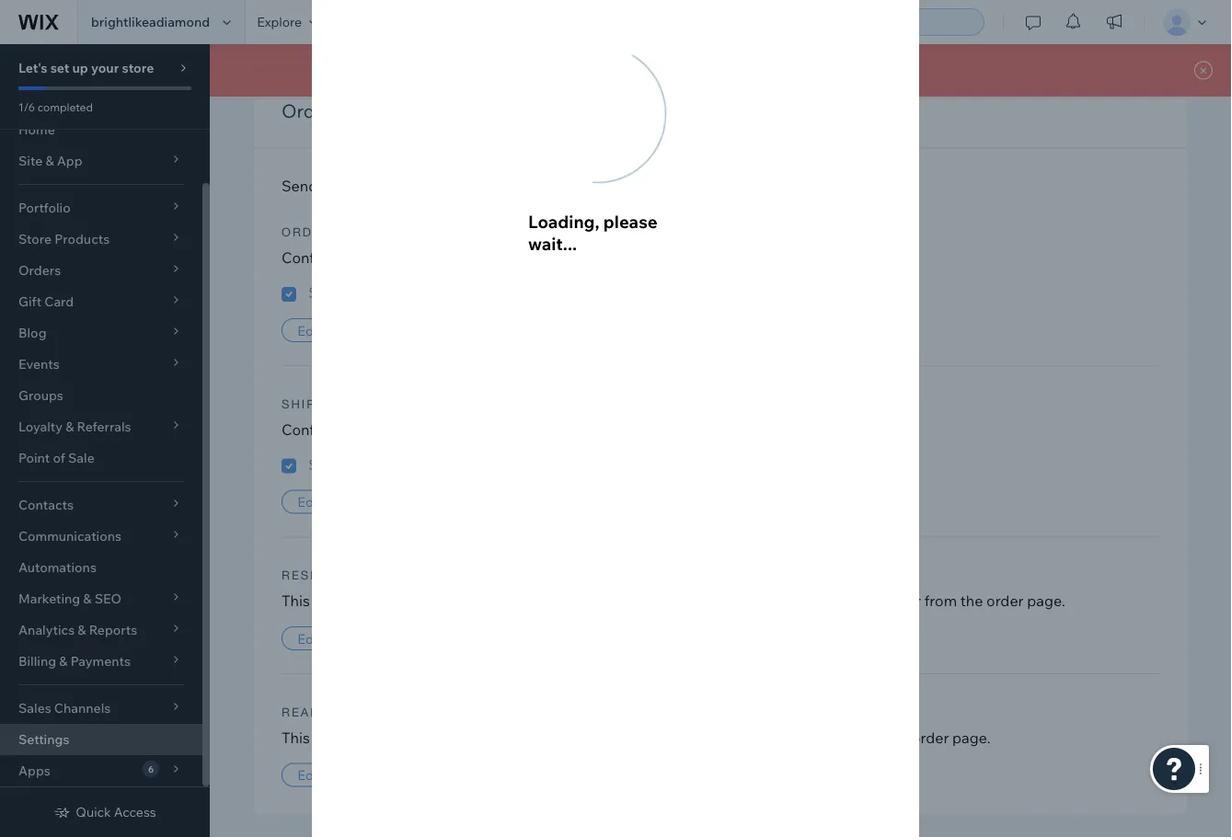 Task type: vqa. For each thing, say whether or not it's contained in the screenshot.
field
no



Task type: describe. For each thing, give the bounding box(es) containing it.
ran
[[554, 53, 575, 70]]

send for send emails to your customers to keep them informed about the status of their order.
[[282, 177, 318, 195]]

order confirmation confirmation that you received your customer's order.
[[282, 225, 649, 267]]

explore
[[257, 14, 302, 30]]

customers
[[420, 177, 492, 195]]

an
[[551, 729, 568, 747]]

is inside ready for pickup this email notifies your customer when an order is ready for pickup. you can send it from the order page.
[[612, 729, 622, 747]]

ready
[[626, 729, 665, 747]]

groups link
[[0, 380, 202, 411]]

your inside resend download links this email lets you resend download links to digital products. you can send it to your customer from the order page.
[[822, 592, 853, 611]]

point of sale link
[[0, 443, 202, 474]]

products.
[[630, 592, 695, 611]]

ready for pickup this email notifies your customer when an order is ready for pickup. you can send it from the order page.
[[282, 705, 991, 747]]

status
[[725, 177, 767, 195]]

order inside shipping confirmation confirmation that the order is on the way to your customer.
[[432, 421, 470, 439]]

and
[[822, 53, 847, 70]]

links
[[532, 592, 563, 611]]

is inside shipping confirmation confirmation that the order is on the way to your customer.
[[473, 421, 484, 439]]

digital
[[583, 592, 626, 611]]

into
[[579, 53, 603, 70]]

wait...
[[528, 232, 577, 254]]

about
[[655, 177, 695, 195]]

we
[[529, 53, 550, 70]]

keep
[[513, 177, 547, 195]]

lets
[[354, 592, 378, 611]]

updates
[[611, 456, 667, 474]]

way
[[534, 421, 561, 439]]

your inside shipping confirmation confirmation that the order is on the way to your customer.
[[581, 421, 612, 439]]

notifications
[[387, 100, 493, 123]]

send for send email automatically
[[309, 284, 345, 302]]

again.
[[872, 53, 912, 70]]

please
[[603, 211, 657, 232]]

quick access
[[76, 804, 156, 820]]

received
[[435, 249, 493, 267]]

your inside ready for pickup this email notifies your customer when an order is ready for pickup. you can send it from the order page.
[[408, 729, 439, 747]]

shipping confirmation confirmation that the order is on the way to your customer.
[[282, 397, 683, 439]]

loading, please wait...
[[528, 211, 657, 254]]

ready
[[282, 705, 330, 719]]

pickup.
[[691, 729, 740, 747]]

4 edit button from the top
[[282, 764, 338, 787]]

download
[[461, 592, 528, 611]]

sidebar element
[[0, 44, 210, 837]]

emails
[[321, 177, 365, 195]]

point
[[18, 450, 50, 466]]

we ran into a technical issue. please refresh and try again.
[[529, 53, 912, 70]]

pickup
[[370, 705, 425, 719]]

it inside ready for pickup this email notifies your customer when an order is ready for pickup. you can send it from the order page.
[[837, 729, 846, 747]]

1 horizontal spatial a
[[608, 53, 615, 70]]

4 edit from the top
[[297, 767, 322, 784]]

email for send email automatically
[[348, 284, 385, 302]]

order inside resend download links this email lets you resend download links to digital products. you can send it to your customer from the order page.
[[986, 592, 1024, 611]]

that for you
[[375, 249, 403, 267]]

sale
[[68, 450, 95, 466]]

order email notifications
[[282, 100, 493, 123]]

automatically for send email automatically when a third party updates a tracking number.
[[388, 456, 481, 474]]

informed
[[589, 177, 652, 195]]

you inside order confirmation confirmation that you received your customer's order.
[[406, 249, 431, 267]]

0 vertical spatial for
[[335, 705, 365, 719]]

completed
[[38, 100, 93, 114]]

1/6
[[18, 100, 35, 114]]

let's
[[18, 60, 47, 76]]

number.
[[742, 456, 798, 474]]

3 edit button from the top
[[282, 627, 338, 651]]

1 horizontal spatial settings
[[254, 63, 304, 79]]

it inside resend download links this email lets you resend download links to digital products. you can send it to your customer from the order page.
[[792, 592, 801, 611]]

the inside resend download links this email lets you resend download links to digital products. you can send it to your customer from the order page.
[[960, 592, 983, 611]]

up
[[72, 60, 88, 76]]

1 edit button from the top
[[282, 319, 338, 343]]

automatically for send email automatically
[[388, 284, 481, 302]]

shipping
[[282, 397, 352, 411]]

let's set up your store
[[18, 60, 154, 76]]

this for notifies
[[282, 729, 310, 747]]

1 vertical spatial for
[[668, 729, 687, 747]]

issue.
[[683, 53, 721, 70]]

try
[[851, 53, 868, 70]]

2 edit button from the top
[[282, 491, 338, 514]]

0 horizontal spatial a
[[524, 456, 532, 474]]

of inside sidebar element
[[53, 450, 65, 466]]

technical
[[620, 53, 679, 70]]

Search... field
[[821, 9, 978, 35]]

set
[[50, 60, 69, 76]]

from inside resend download links this email lets you resend download links to digital products. you can send it to your customer from the order page.
[[924, 592, 957, 611]]

home link
[[0, 114, 202, 145]]

order. inside order confirmation confirmation that you received your customer's order.
[[609, 249, 649, 267]]

customer inside resend download links this email lets you resend download links to digital products. you can send it to your customer from the order page.
[[856, 592, 921, 611]]

you inside resend download links this email lets you resend download links to digital products. you can send it to your customer from the order page.
[[382, 592, 407, 611]]

links
[[434, 569, 478, 583]]

third
[[536, 456, 568, 474]]

your inside sidebar element
[[91, 60, 119, 76]]

1 horizontal spatial order.
[[823, 177, 863, 195]]

email for send email automatically when a third party updates a tracking number.
[[348, 456, 385, 474]]

order for order confirmation confirmation that you received your customer's order.
[[282, 225, 332, 240]]

brightlikeadiamond
[[91, 14, 210, 30]]

your inside order confirmation confirmation that you received your customer's order.
[[497, 249, 527, 267]]

home
[[18, 121, 55, 138]]

this for lets
[[282, 592, 310, 611]]

page. inside resend download links this email lets you resend download links to digital products. you can send it to your customer from the order page.
[[1027, 592, 1065, 611]]



Task type: locate. For each thing, give the bounding box(es) containing it.
of
[[770, 177, 784, 195], [53, 450, 65, 466]]

to
[[369, 177, 383, 195], [496, 177, 510, 195], [564, 421, 578, 439], [566, 592, 580, 611], [804, 592, 819, 611]]

loading,
[[528, 211, 600, 232]]

you inside resend download links this email lets you resend download links to digital products. you can send it to your customer from the order page.
[[698, 592, 724, 611]]

from
[[924, 592, 957, 611], [850, 729, 882, 747]]

a left third
[[524, 456, 532, 474]]

resend download links this email lets you resend download links to digital products. you can send it to your customer from the order page.
[[282, 569, 1065, 611]]

when down on
[[484, 456, 521, 474]]

0 horizontal spatial you
[[698, 592, 724, 611]]

groups
[[18, 387, 63, 403]]

send emails to your customers to keep them informed about the status of their order.
[[282, 177, 863, 195]]

0 vertical spatial send
[[755, 592, 789, 611]]

0 vertical spatial send
[[282, 177, 318, 195]]

a right into
[[608, 53, 615, 70]]

1 vertical spatial it
[[837, 729, 846, 747]]

0 horizontal spatial from
[[850, 729, 882, 747]]

customer inside ready for pickup this email notifies your customer when an order is ready for pickup. you can send it from the order page.
[[442, 729, 507, 747]]

2 horizontal spatial a
[[671, 456, 679, 474]]

settings link up quick access button
[[0, 724, 202, 755]]

customer's
[[531, 249, 606, 267]]

edit up resend
[[297, 494, 322, 511]]

party
[[571, 456, 608, 474]]

order
[[282, 100, 332, 123], [282, 225, 332, 240]]

order for order email notifications
[[282, 100, 332, 123]]

store
[[122, 60, 154, 76]]

1 vertical spatial from
[[850, 729, 882, 747]]

download
[[345, 569, 429, 583]]

3 edit from the top
[[297, 631, 322, 647]]

0 horizontal spatial customer
[[442, 729, 507, 747]]

0 horizontal spatial of
[[53, 450, 65, 466]]

order down emails
[[282, 225, 332, 240]]

1 vertical spatial can
[[772, 729, 797, 747]]

2 automatically from the top
[[388, 456, 481, 474]]

automatically
[[388, 284, 481, 302], [388, 456, 481, 474]]

order. down the please
[[609, 249, 649, 267]]

0 vertical spatial of
[[770, 177, 784, 195]]

1 vertical spatial settings link
[[0, 724, 202, 755]]

customer.
[[615, 421, 683, 439]]

you inside ready for pickup this email notifies your customer when an order is ready for pickup. you can send it from the order page.
[[744, 729, 769, 747]]

resend
[[282, 569, 340, 583]]

0 vertical spatial settings
[[254, 63, 304, 79]]

0 vertical spatial you
[[698, 592, 724, 611]]

0 horizontal spatial for
[[335, 705, 365, 719]]

settings
[[254, 63, 304, 79], [18, 731, 69, 748]]

that inside shipping confirmation confirmation that the order is on the way to your customer.
[[375, 421, 403, 439]]

2 order from the top
[[282, 225, 332, 240]]

settings inside sidebar element
[[18, 731, 69, 748]]

when inside ready for pickup this email notifies your customer when an order is ready for pickup. you can send it from the order page.
[[510, 729, 548, 747]]

2 this from the top
[[282, 729, 310, 747]]

1 order from the top
[[282, 100, 332, 123]]

edit up shipping
[[297, 322, 322, 339]]

0 vertical spatial from
[[924, 592, 957, 611]]

1 vertical spatial order
[[282, 225, 332, 240]]

2 edit from the top
[[297, 494, 322, 511]]

that for the
[[375, 421, 403, 439]]

their
[[787, 177, 819, 195]]

a right updates on the bottom
[[671, 456, 679, 474]]

send inside resend download links this email lets you resend download links to digital products. you can send it to your customer from the order page.
[[755, 592, 789, 611]]

1 this from the top
[[282, 592, 310, 611]]

1 vertical spatial settings
[[18, 731, 69, 748]]

send
[[755, 592, 789, 611], [800, 729, 834, 747]]

1 vertical spatial customer
[[442, 729, 507, 747]]

you
[[406, 249, 431, 267], [382, 592, 407, 611]]

can
[[727, 592, 752, 611], [772, 729, 797, 747]]

1 automatically from the top
[[388, 284, 481, 302]]

on
[[487, 421, 505, 439]]

send for send email automatically when a third party updates a tracking number.
[[309, 456, 345, 474]]

can inside resend download links this email lets you resend download links to digital products. you can send it to your customer from the order page.
[[727, 592, 752, 611]]

2 vertical spatial send
[[309, 456, 345, 474]]

1 vertical spatial of
[[53, 450, 65, 466]]

this
[[282, 592, 310, 611], [282, 729, 310, 747]]

access
[[114, 804, 156, 820]]

automatically down received
[[388, 284, 481, 302]]

1 edit from the top
[[297, 322, 322, 339]]

1 horizontal spatial you
[[744, 729, 769, 747]]

you right pickup.
[[744, 729, 769, 747]]

refresh
[[773, 53, 818, 70]]

1 vertical spatial that
[[375, 421, 403, 439]]

quick
[[76, 804, 111, 820]]

of left the their
[[770, 177, 784, 195]]

the
[[699, 177, 721, 195], [406, 421, 429, 439], [508, 421, 531, 439], [960, 592, 983, 611], [886, 729, 908, 747]]

for
[[335, 705, 365, 719], [668, 729, 687, 747]]

is left ready
[[612, 729, 622, 747]]

edit down resend
[[297, 631, 322, 647]]

0 vertical spatial when
[[484, 456, 521, 474]]

0 horizontal spatial settings link
[[0, 724, 202, 755]]

1 vertical spatial you
[[382, 592, 407, 611]]

you right products.
[[698, 592, 724, 611]]

1 that from the top
[[375, 249, 403, 267]]

1 horizontal spatial it
[[837, 729, 846, 747]]

0 vertical spatial this
[[282, 592, 310, 611]]

1 vertical spatial send
[[800, 729, 834, 747]]

you down the download
[[382, 592, 407, 611]]

for up 'notifies'
[[335, 705, 365, 719]]

this down resend
[[282, 592, 310, 611]]

1 horizontal spatial customer
[[856, 592, 921, 611]]

1 horizontal spatial for
[[668, 729, 687, 747]]

notifies
[[354, 729, 405, 747]]

confirmation
[[337, 225, 449, 240], [282, 249, 372, 267], [357, 397, 469, 411], [282, 421, 372, 439]]

1 horizontal spatial of
[[770, 177, 784, 195]]

when left an on the left bottom
[[510, 729, 548, 747]]

2 that from the top
[[375, 421, 403, 439]]

edit down the ready
[[297, 767, 322, 784]]

of left sale
[[53, 450, 65, 466]]

1 vertical spatial when
[[510, 729, 548, 747]]

email inside ready for pickup this email notifies your customer when an order is ready for pickup. you can send it from the order page.
[[313, 729, 350, 747]]

1 vertical spatial you
[[744, 729, 769, 747]]

quick access button
[[54, 804, 156, 821]]

1 horizontal spatial settings link
[[245, 62, 313, 80]]

is left on
[[473, 421, 484, 439]]

you
[[698, 592, 724, 611], [744, 729, 769, 747]]

1 vertical spatial automatically
[[388, 456, 481, 474]]

it
[[792, 592, 801, 611], [837, 729, 846, 747]]

to inside shipping confirmation confirmation that the order is on the way to your customer.
[[564, 421, 578, 439]]

please
[[725, 53, 769, 70]]

email
[[337, 100, 383, 123], [348, 284, 385, 302], [348, 456, 385, 474], [313, 592, 350, 611], [313, 729, 350, 747]]

edit button
[[282, 319, 338, 343], [282, 491, 338, 514], [282, 627, 338, 651], [282, 764, 338, 787]]

1 horizontal spatial is
[[612, 729, 622, 747]]

0 vertical spatial order
[[282, 100, 332, 123]]

this inside ready for pickup this email notifies your customer when an order is ready for pickup. you can send it from the order page.
[[282, 729, 310, 747]]

1 vertical spatial is
[[612, 729, 622, 747]]

0 horizontal spatial settings
[[18, 731, 69, 748]]

0 horizontal spatial page.
[[952, 729, 991, 747]]

0 vertical spatial order.
[[823, 177, 863, 195]]

edit button up shipping
[[282, 319, 338, 343]]

them
[[550, 177, 586, 195]]

email inside resend download links this email lets you resend download links to digital products. you can send it to your customer from the order page.
[[313, 592, 350, 611]]

automations
[[18, 559, 97, 576]]

0 horizontal spatial it
[[792, 592, 801, 611]]

point of sale
[[18, 450, 95, 466]]

0 vertical spatial automatically
[[388, 284, 481, 302]]

0 vertical spatial customer
[[856, 592, 921, 611]]

automations link
[[0, 552, 202, 583]]

0 vertical spatial can
[[727, 592, 752, 611]]

from inside ready for pickup this email notifies your customer when an order is ready for pickup. you can send it from the order page.
[[850, 729, 882, 747]]

send inside ready for pickup this email notifies your customer when an order is ready for pickup. you can send it from the order page.
[[800, 729, 834, 747]]

when
[[484, 456, 521, 474], [510, 729, 548, 747]]

page. inside ready for pickup this email notifies your customer when an order is ready for pickup. you can send it from the order page.
[[952, 729, 991, 747]]

order. right the their
[[823, 177, 863, 195]]

0 horizontal spatial order.
[[609, 249, 649, 267]]

can right products.
[[727, 592, 752, 611]]

1/6 completed
[[18, 100, 93, 114]]

1 vertical spatial this
[[282, 729, 310, 747]]

page.
[[1027, 592, 1065, 611], [952, 729, 991, 747]]

1 vertical spatial send
[[309, 284, 345, 302]]

1 vertical spatial page.
[[952, 729, 991, 747]]

send
[[282, 177, 318, 195], [309, 284, 345, 302], [309, 456, 345, 474]]

edit button down the ready
[[282, 764, 338, 787]]

for right ready
[[668, 729, 687, 747]]

order.
[[823, 177, 863, 195], [609, 249, 649, 267]]

1 horizontal spatial from
[[924, 592, 957, 611]]

order inside order confirmation confirmation that you received your customer's order.
[[282, 225, 332, 240]]

order
[[432, 421, 470, 439], [986, 592, 1024, 611], [571, 729, 608, 747], [912, 729, 949, 747]]

email for order email notifications
[[337, 100, 383, 123]]

the inside ready for pickup this email notifies your customer when an order is ready for pickup. you can send it from the order page.
[[886, 729, 908, 747]]

you up send email automatically on the top left of page
[[406, 249, 431, 267]]

0 horizontal spatial send
[[755, 592, 789, 611]]

send email automatically
[[309, 284, 481, 302]]

edit button down resend
[[282, 627, 338, 651]]

tracking
[[682, 456, 738, 474]]

0 vertical spatial page.
[[1027, 592, 1065, 611]]

edit
[[297, 322, 322, 339], [297, 494, 322, 511], [297, 631, 322, 647], [297, 767, 322, 784]]

settings link
[[245, 62, 313, 80], [0, 724, 202, 755]]

0 vertical spatial it
[[792, 592, 801, 611]]

resend
[[410, 592, 457, 611]]

can right pickup.
[[772, 729, 797, 747]]

order up emails
[[282, 100, 332, 123]]

1 horizontal spatial can
[[772, 729, 797, 747]]

your
[[91, 60, 119, 76], [386, 177, 417, 195], [497, 249, 527, 267], [581, 421, 612, 439], [822, 592, 853, 611], [408, 729, 439, 747]]

0 vertical spatial settings link
[[245, 62, 313, 80]]

0 vertical spatial is
[[473, 421, 484, 439]]

1 horizontal spatial send
[[800, 729, 834, 747]]

edit button up resend
[[282, 491, 338, 514]]

0 vertical spatial that
[[375, 249, 403, 267]]

0 vertical spatial you
[[406, 249, 431, 267]]

1 horizontal spatial page.
[[1027, 592, 1065, 611]]

this down the ready
[[282, 729, 310, 747]]

0 horizontal spatial is
[[473, 421, 484, 439]]

0 horizontal spatial can
[[727, 592, 752, 611]]

that inside order confirmation confirmation that you received your customer's order.
[[375, 249, 403, 267]]

can inside ready for pickup this email notifies your customer when an order is ready for pickup. you can send it from the order page.
[[772, 729, 797, 747]]

settings link down the explore
[[245, 62, 313, 80]]

send email automatically when a third party updates a tracking number.
[[309, 456, 798, 474]]

automatically down shipping confirmation confirmation that the order is on the way to your customer.
[[388, 456, 481, 474]]

1 vertical spatial order.
[[609, 249, 649, 267]]

this inside resend download links this email lets you resend download links to digital products. you can send it to your customer from the order page.
[[282, 592, 310, 611]]



